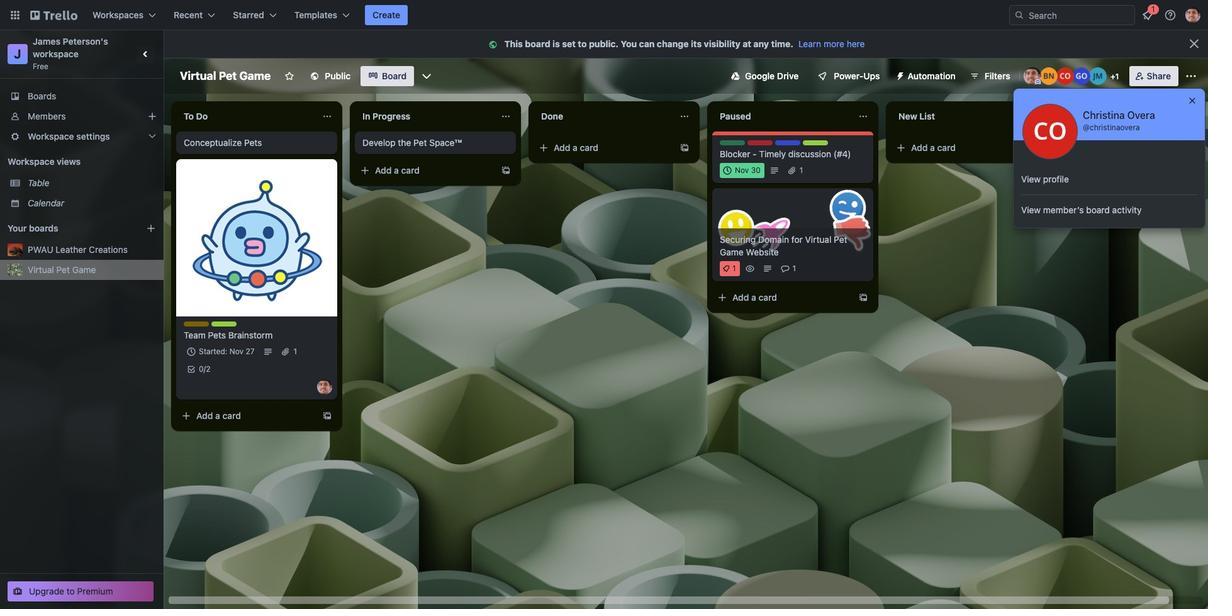Task type: describe. For each thing, give the bounding box(es) containing it.
27
[[246, 347, 255, 356]]

2
[[206, 365, 211, 374]]

create from template… image for new list
[[1038, 143, 1048, 153]]

this board is set to public. you can change its visibility at any time. learn more here
[[505, 38, 865, 49]]

In Progress text field
[[355, 106, 494, 127]]

filters
[[985, 71, 1011, 81]]

switch to… image
[[9, 9, 21, 21]]

card for done
[[580, 142, 599, 153]]

board link
[[361, 66, 414, 86]]

table link
[[28, 177, 156, 190]]

add board image
[[146, 224, 156, 234]]

public
[[325, 71, 351, 81]]

timely
[[760, 149, 786, 159]]

views
[[57, 156, 81, 167]]

securing domain for virtual pet game website link
[[720, 234, 866, 259]]

for
[[792, 234, 803, 245]]

1 right jeremy miller (jeremymiller198) icon
[[1116, 72, 1120, 81]]

Done text field
[[534, 106, 672, 127]]

card for in progress
[[401, 165, 420, 176]]

Board name text field
[[174, 66, 277, 86]]

game inside securing domain for virtual pet game website
[[720, 247, 744, 257]]

new list
[[899, 111, 936, 122]]

+ 1
[[1111, 72, 1120, 81]]

a for paused
[[752, 292, 757, 303]]

/
[[204, 365, 206, 374]]

30
[[751, 166, 761, 175]]

0 / 2
[[199, 365, 211, 374]]

members
[[28, 111, 66, 122]]

1 vertical spatial to
[[67, 586, 75, 597]]

add for new list
[[912, 142, 928, 153]]

pet inside securing domain for virtual pet game website
[[834, 234, 848, 245]]

add inside 'button'
[[1088, 110, 1105, 120]]

james peterson (jamespeterson93) image
[[1024, 67, 1042, 85]]

workspace for workspace settings
[[28, 131, 74, 142]]

settings
[[76, 131, 110, 142]]

add another list
[[1088, 110, 1154, 120]]

create
[[373, 9, 401, 20]]

back to home image
[[30, 5, 77, 25]]

in progress
[[363, 111, 411, 122]]

change
[[657, 38, 689, 49]]

boards
[[29, 223, 58, 234]]

in
[[363, 111, 370, 122]]

pets for conceptualize
[[244, 137, 262, 148]]

Paused text field
[[713, 106, 851, 127]]

gary orlando (garyorlando) image
[[1073, 67, 1091, 85]]

add for done
[[554, 142, 571, 153]]

recent button
[[166, 5, 223, 25]]

search image
[[1015, 10, 1025, 20]]

leather
[[56, 244, 86, 255]]

1 down securing on the right
[[733, 264, 736, 273]]

fyi
[[776, 140, 787, 150]]

add a card button for paused
[[713, 288, 854, 308]]

time.
[[772, 38, 794, 49]]

(#4)
[[834, 149, 852, 159]]

is
[[553, 38, 560, 49]]

1 vertical spatial james peterson (jamespeterson93) image
[[317, 380, 332, 395]]

google drive icon image
[[732, 72, 740, 81]]

conceptualize pets
[[184, 137, 262, 148]]

member's
[[1044, 205, 1084, 215]]

create from template… image for to do
[[322, 411, 332, 421]]

Search field
[[1025, 6, 1135, 25]]

1 notification image
[[1141, 8, 1156, 23]]

learn more here link
[[794, 38, 865, 49]]

overa
[[1128, 110, 1156, 121]]

j
[[14, 47, 21, 61]]

view member's board activity
[[1022, 205, 1142, 215]]

your boards
[[8, 223, 58, 234]]

primary element
[[0, 0, 1209, 30]]

premium
[[77, 586, 113, 597]]

pets for team
[[208, 330, 226, 341]]

virtual inside text box
[[180, 69, 216, 82]]

add a card for paused
[[733, 292, 778, 303]]

free
[[33, 62, 48, 71]]

virtual inside securing domain for virtual pet game website
[[806, 234, 832, 245]]

0 vertical spatial james peterson (jamespeterson93) image
[[1186, 8, 1201, 23]]

starred button
[[226, 5, 284, 25]]

view profile
[[1022, 174, 1070, 184]]

conceptualize pets link
[[184, 137, 330, 149]]

color: bold lime, title: "team task" element
[[212, 322, 250, 331]]

nov 30
[[735, 166, 761, 175]]

create from template… image for done
[[680, 143, 690, 153]]

christina overa @ christinaovera
[[1084, 110, 1156, 132]]

add a card for in progress
[[375, 165, 420, 176]]

workspace
[[33, 48, 79, 59]]

create from template… image for in progress
[[501, 166, 511, 176]]

jeremy miller (jeremymiller198) image
[[1090, 67, 1107, 85]]

add another list button
[[1065, 101, 1209, 129]]

team pets brainstorm link
[[184, 329, 330, 342]]

laugh image
[[826, 186, 871, 231]]

to
[[184, 111, 194, 122]]

list
[[920, 111, 936, 122]]

set
[[562, 38, 576, 49]]

add a card button for new list
[[891, 138, 1033, 158]]

templates button
[[287, 5, 358, 25]]

add a card for new list
[[912, 142, 956, 153]]

board
[[382, 71, 407, 81]]

virtual pet game link
[[28, 264, 156, 276]]

public.
[[589, 38, 619, 49]]

game inside text box
[[239, 69, 271, 82]]

here
[[847, 38, 865, 49]]

google drive
[[745, 71, 799, 81]]

nov inside checkbox
[[735, 166, 749, 175]]

power-
[[834, 71, 864, 81]]

add a card button for to do
[[176, 406, 317, 426]]

a for new list
[[931, 142, 935, 153]]

list
[[1141, 110, 1154, 120]]

1 down "team pets brainstorm" link
[[294, 347, 297, 356]]

more
[[824, 38, 845, 49]]

1 vertical spatial nov
[[230, 347, 244, 356]]

progress
[[373, 111, 411, 122]]

team pets brainstorm
[[184, 330, 273, 341]]

another
[[1107, 110, 1139, 120]]

blocker - timely discussion (#4)
[[720, 149, 852, 159]]

to do
[[184, 111, 208, 122]]

power-ups button
[[809, 66, 888, 86]]

christina
[[1084, 110, 1125, 121]]

blocker for blocker - timely discussion (#4)
[[720, 149, 751, 159]]

color: bold lime, title: none image
[[803, 140, 829, 145]]

the
[[398, 137, 411, 148]]

color: red, title: "blocker" element
[[748, 140, 775, 150]]

automation button
[[891, 66, 964, 86]]

develop
[[363, 137, 396, 148]]



Task type: locate. For each thing, give the bounding box(es) containing it.
to
[[578, 38, 587, 49], [67, 586, 75, 597]]

2 vertical spatial virtual
[[28, 264, 54, 275]]

blocker up "nov 30" checkbox
[[720, 149, 751, 159]]

a for in progress
[[394, 165, 399, 176]]

1 horizontal spatial pets
[[244, 137, 262, 148]]

game down securing on the right
[[720, 247, 744, 257]]

workspaces
[[93, 9, 144, 20]]

0 horizontal spatial pets
[[208, 330, 226, 341]]

0 vertical spatial virtual
[[180, 69, 216, 82]]

customize views image
[[421, 70, 433, 82]]

0 horizontal spatial create from template… image
[[680, 143, 690, 153]]

pets down to do text field
[[244, 137, 262, 148]]

1 horizontal spatial game
[[239, 69, 271, 82]]

visibility
[[704, 38, 741, 49]]

workspaces button
[[85, 5, 164, 25]]

0 horizontal spatial virtual
[[28, 264, 54, 275]]

conceptualize
[[184, 137, 242, 148]]

any
[[754, 38, 769, 49]]

0 vertical spatial pets
[[244, 137, 262, 148]]

can
[[639, 38, 655, 49]]

discussion
[[789, 149, 832, 159]]

To Do text field
[[176, 106, 315, 127]]

create from template… image for paused
[[859, 293, 869, 303]]

2 vertical spatial game
[[72, 264, 96, 275]]

new
[[899, 111, 918, 122]]

upgrade to premium link
[[8, 582, 154, 602]]

add a card for done
[[554, 142, 599, 153]]

workspace settings
[[28, 131, 110, 142]]

add for in progress
[[375, 165, 392, 176]]

1 horizontal spatial team
[[212, 322, 231, 331]]

pwau leather creations
[[28, 244, 128, 255]]

card for to do
[[223, 410, 241, 421]]

0 horizontal spatial james peterson (jamespeterson93) image
[[317, 380, 332, 395]]

0 vertical spatial virtual pet game
[[180, 69, 271, 82]]

task
[[233, 322, 250, 331]]

0 vertical spatial game
[[239, 69, 271, 82]]

add a card button for done
[[534, 138, 675, 158]]

game left star or unstar board image
[[239, 69, 271, 82]]

2 vertical spatial create from template… image
[[322, 411, 332, 421]]

0 vertical spatial create from template… image
[[1038, 143, 1048, 153]]

0 horizontal spatial team
[[184, 330, 206, 341]]

profile
[[1044, 174, 1070, 184]]

workspace up table at top
[[8, 156, 54, 167]]

pet up to do text field
[[219, 69, 237, 82]]

view for view profile
[[1022, 174, 1041, 184]]

1 horizontal spatial virtual pet game
[[180, 69, 271, 82]]

card for new list
[[938, 142, 956, 153]]

1 horizontal spatial virtual
[[180, 69, 216, 82]]

sm image
[[487, 38, 505, 51]]

pet down leather
[[56, 264, 70, 275]]

0 horizontal spatial virtual pet game
[[28, 264, 96, 275]]

game
[[239, 69, 271, 82], [720, 247, 744, 257], [72, 264, 96, 275]]

add down "done" in the top left of the page
[[554, 142, 571, 153]]

view for view member's board activity
[[1022, 205, 1041, 215]]

0 vertical spatial board
[[525, 38, 551, 49]]

workspace inside dropdown button
[[28, 131, 74, 142]]

brainstorm
[[228, 330, 273, 341]]

+
[[1111, 72, 1116, 81]]

virtual pet game up to do text field
[[180, 69, 271, 82]]

a for to do
[[215, 410, 220, 421]]

christina overa (christinaovera) image left @
[[1023, 104, 1078, 159]]

share
[[1148, 71, 1172, 81]]

blocker
[[748, 140, 775, 150], [720, 149, 751, 159]]

google drive button
[[724, 66, 807, 86]]

pwau leather creations link
[[28, 244, 156, 256]]

add a card down the
[[375, 165, 420, 176]]

this member is an admin of this board. image
[[1035, 79, 1041, 85]]

do
[[196, 111, 208, 122]]

0 horizontal spatial game
[[72, 264, 96, 275]]

paused
[[720, 111, 751, 122]]

1 horizontal spatial to
[[578, 38, 587, 49]]

virtual right for
[[806, 234, 832, 245]]

nov left 27
[[230, 347, 244, 356]]

0 vertical spatial nov
[[735, 166, 749, 175]]

board left activity
[[1087, 205, 1110, 215]]

power-ups
[[834, 71, 881, 81]]

james peterson (jamespeterson93) image
[[1186, 8, 1201, 23], [317, 380, 332, 395]]

board
[[525, 38, 551, 49], [1087, 205, 1110, 215]]

templates
[[294, 9, 337, 20]]

add a card down website
[[733, 292, 778, 303]]

virtual down pwau
[[28, 264, 54, 275]]

New List text field
[[891, 106, 1030, 127]]

add down develop
[[375, 165, 392, 176]]

0 horizontal spatial to
[[67, 586, 75, 597]]

0 vertical spatial view
[[1022, 174, 1041, 184]]

christina overa (christinaovera) image right this member is an admin of this board. image
[[1057, 67, 1075, 85]]

add down website
[[733, 292, 749, 303]]

creations
[[89, 244, 128, 255]]

drive
[[777, 71, 799, 81]]

sm image
[[891, 66, 908, 84]]

develop the pet space™️ link
[[363, 137, 509, 149]]

add a card down 2
[[196, 410, 241, 421]]

at
[[743, 38, 752, 49]]

0 horizontal spatial nov
[[230, 347, 244, 356]]

add a card button for in progress
[[355, 161, 496, 181]]

add for paused
[[733, 292, 749, 303]]

color: yellow, title: none image
[[184, 322, 209, 327]]

game down pwau leather creations
[[72, 264, 96, 275]]

close image
[[1188, 96, 1198, 106]]

learn
[[799, 38, 822, 49]]

workspace for workspace views
[[8, 156, 54, 167]]

workspace down members
[[28, 131, 74, 142]]

1 vertical spatial christina overa (christinaovera) image
[[1023, 104, 1078, 159]]

blocker - timely discussion (#4) link
[[720, 148, 866, 161]]

1 vertical spatial create from template… image
[[501, 166, 511, 176]]

virtual up to do
[[180, 69, 216, 82]]

1 vertical spatial virtual pet game
[[28, 264, 96, 275]]

nov left 30
[[735, 166, 749, 175]]

1 vertical spatial workspace
[[8, 156, 54, 167]]

1 horizontal spatial board
[[1087, 205, 1110, 215]]

add for to do
[[196, 410, 213, 421]]

team left task
[[212, 322, 231, 331]]

view
[[1022, 174, 1041, 184], [1022, 205, 1041, 215]]

Nov 30 checkbox
[[720, 163, 765, 178]]

view left 'profile' on the right of page
[[1022, 174, 1041, 184]]

add a card button down 2
[[176, 406, 317, 426]]

1 view from the top
[[1022, 174, 1041, 184]]

1 horizontal spatial james peterson (jamespeterson93) image
[[1186, 8, 1201, 23]]

blocker for blocker fyi
[[748, 140, 775, 150]]

calendar
[[28, 198, 64, 208]]

team
[[212, 322, 231, 331], [184, 330, 206, 341]]

peterson's
[[63, 36, 108, 47]]

pets up started:
[[208, 330, 226, 341]]

team for team task
[[212, 322, 231, 331]]

1 vertical spatial pets
[[208, 330, 226, 341]]

started: nov 27
[[199, 347, 255, 356]]

nov
[[735, 166, 749, 175], [230, 347, 244, 356]]

1 down securing domain for virtual pet game website link
[[793, 264, 797, 273]]

recent
[[174, 9, 203, 20]]

add a card button down develop the pet space™️ link at the top of the page
[[355, 161, 496, 181]]

filters button
[[966, 66, 1015, 86]]

color: green, title: "goal" element
[[720, 140, 745, 150]]

add a card button down the done 'text field'
[[534, 138, 675, 158]]

team task
[[212, 322, 250, 331]]

card for paused
[[759, 292, 778, 303]]

0 vertical spatial christina overa (christinaovera) image
[[1057, 67, 1075, 85]]

2 view from the top
[[1022, 205, 1041, 215]]

@
[[1084, 123, 1090, 132]]

your
[[8, 223, 27, 234]]

star or unstar board image
[[285, 71, 295, 81]]

james
[[33, 36, 60, 47]]

develop the pet space™️
[[363, 137, 462, 148]]

ups
[[864, 71, 881, 81]]

add up @
[[1088, 110, 1105, 120]]

starred
[[233, 9, 264, 20]]

virtual pet game inside virtual pet game link
[[28, 264, 96, 275]]

card
[[580, 142, 599, 153], [938, 142, 956, 153], [401, 165, 420, 176], [759, 292, 778, 303], [223, 410, 241, 421]]

create from template… image
[[680, 143, 690, 153], [859, 293, 869, 303]]

color: blue, title: "fyi" element
[[776, 140, 801, 150]]

1 vertical spatial virtual
[[806, 234, 832, 245]]

christina overa (christinaovera) image
[[1057, 67, 1075, 85], [1023, 104, 1078, 159]]

website
[[746, 247, 779, 257]]

this
[[505, 38, 523, 49]]

add down new list
[[912, 142, 928, 153]]

1 vertical spatial view
[[1022, 205, 1041, 215]]

0 vertical spatial workspace
[[28, 131, 74, 142]]

pwau
[[28, 244, 53, 255]]

open information menu image
[[1165, 9, 1177, 21]]

james peterson's workspace free
[[33, 36, 110, 71]]

2 horizontal spatial virtual
[[806, 234, 832, 245]]

1 vertical spatial create from template… image
[[859, 293, 869, 303]]

calendar link
[[28, 197, 156, 210]]

virtual pet game inside the virtual pet game text box
[[180, 69, 271, 82]]

-
[[753, 149, 757, 159]]

done
[[541, 111, 564, 122]]

a for done
[[573, 142, 578, 153]]

table
[[28, 178, 49, 188]]

j link
[[8, 44, 28, 64]]

team for team pets brainstorm
[[184, 330, 206, 341]]

its
[[691, 38, 702, 49]]

a
[[573, 142, 578, 153], [931, 142, 935, 153], [394, 165, 399, 176], [752, 292, 757, 303], [215, 410, 220, 421]]

goal
[[720, 140, 737, 150]]

create from template… image
[[1038, 143, 1048, 153], [501, 166, 511, 176], [322, 411, 332, 421]]

pet inside text box
[[219, 69, 237, 82]]

workspace navigation collapse icon image
[[137, 45, 155, 63]]

1 down blocker - timely discussion (#4) link
[[800, 166, 804, 175]]

to right set
[[578, 38, 587, 49]]

pet right the
[[414, 137, 427, 148]]

2 horizontal spatial game
[[720, 247, 744, 257]]

add
[[1088, 110, 1105, 120], [554, 142, 571, 153], [912, 142, 928, 153], [375, 165, 392, 176], [733, 292, 749, 303], [196, 410, 213, 421]]

0 vertical spatial to
[[578, 38, 587, 49]]

workspace
[[28, 131, 74, 142], [8, 156, 54, 167]]

0 horizontal spatial create from template… image
[[322, 411, 332, 421]]

show menu image
[[1186, 70, 1198, 82]]

add a card
[[554, 142, 599, 153], [912, 142, 956, 153], [375, 165, 420, 176], [733, 292, 778, 303], [196, 410, 241, 421]]

ben nelson (bennelson96) image
[[1041, 67, 1058, 85]]

add a card button down website
[[713, 288, 854, 308]]

upgrade
[[29, 586, 64, 597]]

workspace views
[[8, 156, 81, 167]]

0 horizontal spatial board
[[525, 38, 551, 49]]

1 vertical spatial game
[[720, 247, 744, 257]]

add a card for to do
[[196, 410, 241, 421]]

add a card down "done" in the top left of the page
[[554, 142, 599, 153]]

add down 0 / 2
[[196, 410, 213, 421]]

to right upgrade
[[67, 586, 75, 597]]

1
[[1116, 72, 1120, 81], [800, 166, 804, 175], [733, 264, 736, 273], [793, 264, 797, 273], [294, 347, 297, 356]]

1 horizontal spatial create from template… image
[[859, 293, 869, 303]]

0 vertical spatial create from template… image
[[680, 143, 690, 153]]

create button
[[365, 5, 408, 25]]

you
[[621, 38, 637, 49]]

1 horizontal spatial create from template… image
[[501, 166, 511, 176]]

virtual
[[180, 69, 216, 82], [806, 234, 832, 245], [28, 264, 54, 275]]

2 horizontal spatial create from template… image
[[1038, 143, 1048, 153]]

team down color: yellow, title: none icon on the bottom
[[184, 330, 206, 341]]

1 horizontal spatial nov
[[735, 166, 749, 175]]

blocker left fyi
[[748, 140, 775, 150]]

your boards with 2 items element
[[8, 221, 127, 236]]

pet down laugh image
[[834, 234, 848, 245]]

1 vertical spatial board
[[1087, 205, 1110, 215]]

virtual pet game down leather
[[28, 264, 96, 275]]

add a card button down new list text field
[[891, 138, 1033, 158]]

board left is
[[525, 38, 551, 49]]

workspace settings button
[[0, 127, 164, 147]]

domain
[[759, 234, 790, 245]]

securing
[[720, 234, 756, 245]]

boards link
[[0, 86, 164, 106]]

add a card down 'list'
[[912, 142, 956, 153]]

automation
[[908, 71, 956, 81]]

view left member's
[[1022, 205, 1041, 215]]



Task type: vqa. For each thing, say whether or not it's contained in the screenshot.
Get
no



